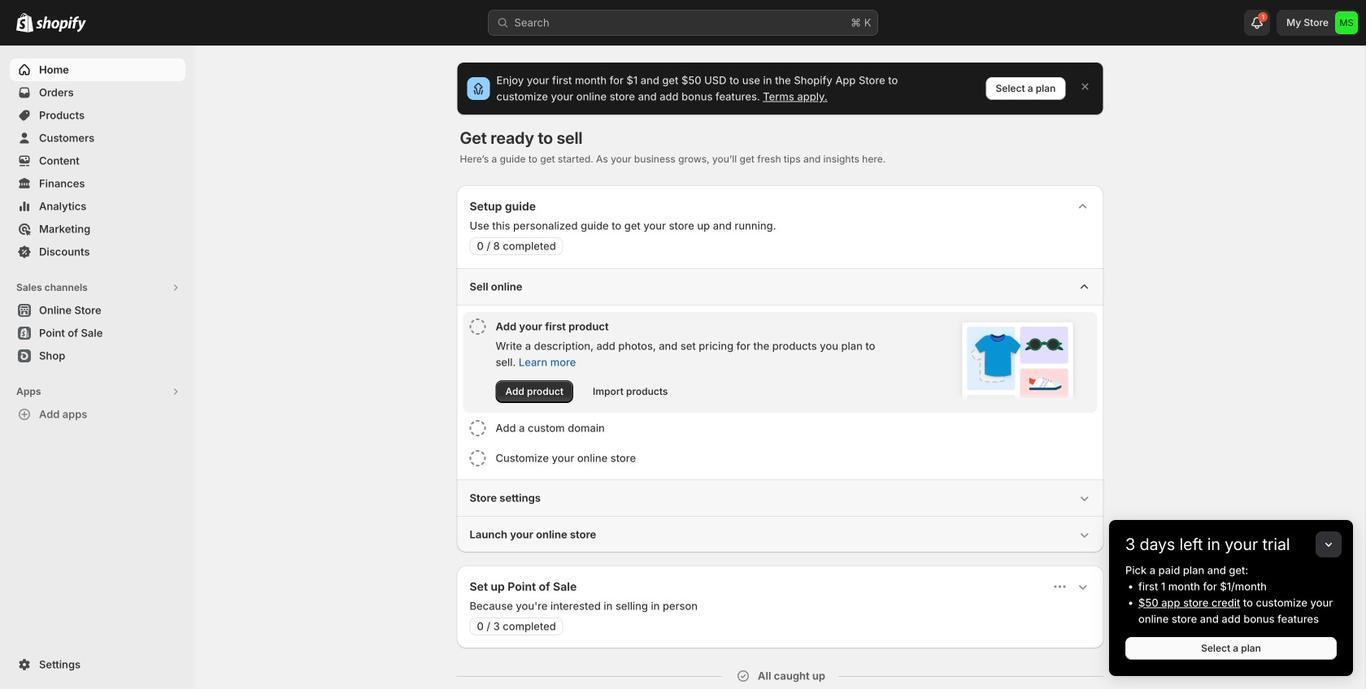 Task type: describe. For each thing, give the bounding box(es) containing it.
my store image
[[1336, 11, 1359, 34]]

shopify image
[[36, 16, 86, 32]]

customize your online store group
[[463, 444, 1098, 474]]

shopify image
[[16, 13, 33, 32]]

mark add a custom domain as done image
[[470, 421, 486, 437]]

guide categories group
[[457, 268, 1104, 553]]

mark add your first product as done image
[[470, 319, 486, 335]]

setup guide region
[[457, 185, 1104, 553]]

add your first product group
[[463, 312, 1098, 413]]

add a custom domain group
[[463, 414, 1098, 443]]



Task type: locate. For each thing, give the bounding box(es) containing it.
mark customize your online store as done image
[[470, 451, 486, 467]]

sell online group
[[457, 268, 1104, 480]]



Task type: vqa. For each thing, say whether or not it's contained in the screenshot.
ADD A CUSTOM DOMAIN Group
yes



